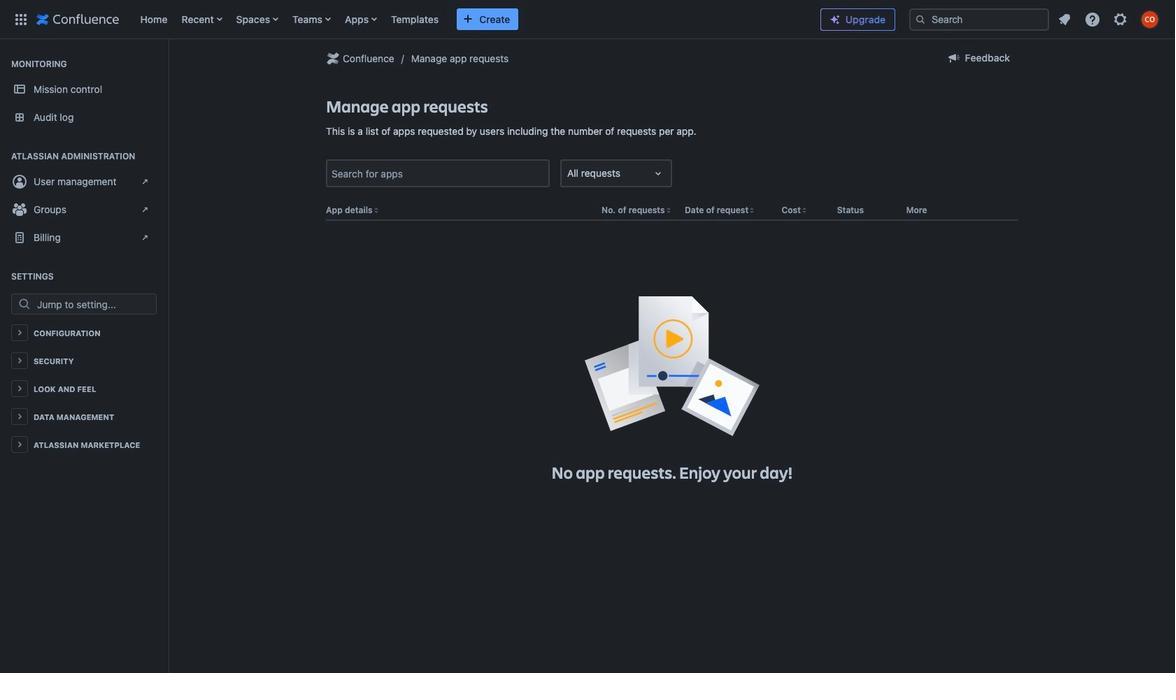 Task type: describe. For each thing, give the bounding box(es) containing it.
settings icon image
[[1113, 11, 1129, 28]]

Search for requested apps field
[[327, 161, 549, 186]]

list for the 'appswitcher icon'
[[133, 0, 810, 39]]

Search field
[[910, 8, 1050, 30]]

global element
[[8, 0, 810, 39]]

Settings Search field
[[33, 295, 156, 314]]

help icon image
[[1085, 11, 1101, 28]]

collapse sidebar image
[[153, 46, 183, 74]]



Task type: vqa. For each thing, say whether or not it's contained in the screenshot.
list
yes



Task type: locate. For each thing, give the bounding box(es) containing it.
None search field
[[910, 8, 1050, 30]]

premium image
[[830, 14, 841, 25]]

confluence image
[[36, 11, 119, 28], [36, 11, 119, 28]]

appswitcher icon image
[[13, 11, 29, 28]]

0 horizontal spatial list
[[133, 0, 810, 39]]

banner
[[0, 0, 1176, 42]]

open image
[[650, 165, 667, 182]]

list
[[133, 0, 810, 39], [1052, 7, 1167, 32]]

1 horizontal spatial list
[[1052, 7, 1167, 32]]

None text field
[[567, 167, 570, 181]]

context icon image
[[325, 50, 341, 67], [325, 50, 341, 67]]

notification icon image
[[1057, 11, 1073, 28]]

list for premium image
[[1052, 7, 1167, 32]]

search image
[[915, 14, 926, 25]]



